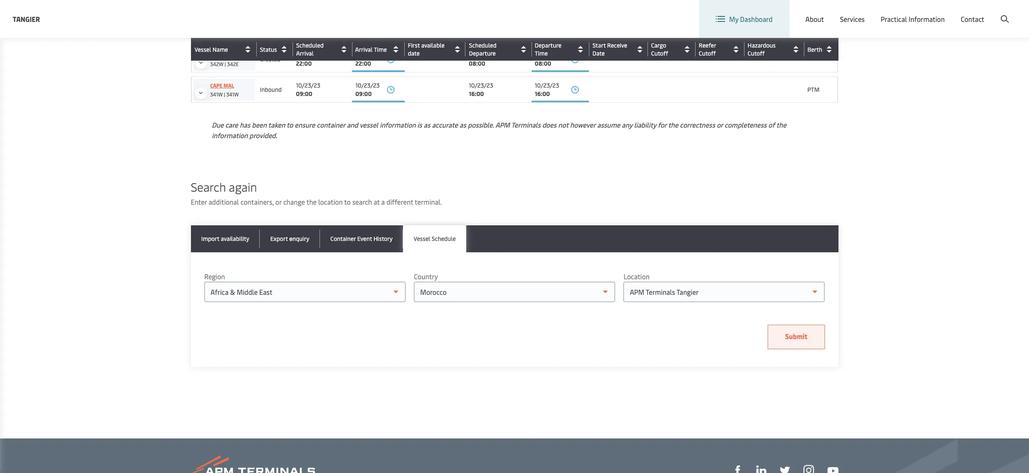 Task type: describe. For each thing, give the bounding box(es) containing it.
facebook image
[[733, 466, 743, 474]]

enter
[[191, 197, 207, 207]]

due
[[212, 120, 224, 130]]

mal for inbound
[[224, 82, 234, 89]]

tangier link
[[13, 14, 40, 24]]

arrival time
[[355, 45, 387, 53]]

taken
[[268, 120, 285, 130]]

is
[[418, 120, 422, 130]]

cape mal 341w | 341w
[[210, 82, 239, 98]]

name
[[213, 45, 228, 53]]

342w
[[210, 61, 224, 67]]

switch location
[[792, 8, 840, 17]]

arrival inside scheduled arrival
[[296, 49, 314, 57]]

to inside the due care has been taken to ensure container and vessel information is as accurate as possible. apm terminals does not however assume any liability for the correctness or completeness of the information provided.
[[287, 120, 293, 130]]

vessel schedule
[[414, 235, 456, 243]]

cutoff for cargo
[[652, 49, 669, 57]]

practical
[[881, 14, 908, 24]]

1 22:00 from the left
[[296, 59, 312, 67]]

change
[[283, 197, 305, 207]]

hazardous
[[748, 41, 776, 49]]

cargo cutoff
[[652, 41, 669, 57]]

possible.
[[468, 120, 494, 130]]

apmt footer logo image
[[191, 456, 315, 474]]

departure inside scheduled departure
[[469, 49, 496, 57]]

1 341w from the left
[[210, 91, 223, 98]]

submit
[[786, 332, 808, 341]]

cutoff for reefer
[[699, 49, 716, 57]]

import
[[201, 235, 219, 243]]

export
[[271, 235, 288, 243]]

2 10/22/23 22:00 from the left
[[356, 51, 380, 67]]

menu
[[888, 8, 906, 17]]

apm
[[496, 120, 510, 130]]

scheduled for arrival
[[296, 41, 324, 49]]

search
[[353, 197, 372, 207]]

0 horizontal spatial location
[[624, 272, 650, 281]]

first available date button
[[408, 41, 463, 57]]

import availability button
[[191, 226, 260, 253]]

berth
[[808, 45, 823, 53]]

dashboard
[[741, 14, 773, 24]]

2 22:00 from the left
[[356, 59, 371, 67]]

first available date
[[408, 41, 445, 57]]

date
[[593, 49, 605, 57]]

fill 44 link
[[780, 465, 790, 474]]

1 horizontal spatial the
[[669, 120, 679, 130]]

a
[[382, 197, 385, 207]]

and
[[347, 120, 358, 130]]

my dashboard button
[[716, 0, 773, 38]]

2 horizontal spatial the
[[777, 120, 787, 130]]

for
[[658, 120, 667, 130]]

342e
[[227, 61, 239, 67]]

linkedin__x28_alt_x29__3_ link
[[757, 465, 767, 474]]

again
[[229, 179, 257, 195]]

to inside search again enter additional containers, or change the location to search at a different terminal.
[[344, 197, 351, 207]]

vessel schedule button
[[403, 226, 467, 253]]

еnquiry
[[289, 235, 310, 243]]

practical information button
[[881, 0, 945, 38]]

history
[[374, 235, 393, 243]]

hazardous cutoff button
[[748, 41, 803, 57]]

schedule
[[432, 235, 456, 243]]

reefer cutoff button
[[699, 41, 743, 57]]

start receive date button
[[593, 41, 646, 57]]

contact button
[[961, 0, 985, 38]]

export еnquiry
[[271, 235, 310, 243]]

reefer
[[699, 41, 717, 49]]

vessel
[[360, 120, 378, 130]]

contact
[[961, 14, 985, 24]]

2 09:00 from the left
[[356, 90, 372, 98]]

vessel for vessel schedule
[[414, 235, 431, 243]]

1 10/22/23 from the left
[[296, 51, 321, 59]]

departure time
[[535, 41, 562, 57]]

cape for created
[[210, 52, 223, 59]]

berth button
[[808, 43, 836, 56]]

start receive date
[[593, 41, 628, 57]]

any
[[622, 120, 633, 130]]

completeness
[[725, 120, 767, 130]]

1 10/23/23 09:00 from the left
[[296, 81, 321, 98]]

export еnquiry button
[[260, 226, 320, 253]]

1 10/23/23 16:00 from the left
[[469, 81, 494, 98]]

time for arrival time
[[374, 45, 387, 53]]

reefer cutoff
[[699, 41, 717, 57]]

1 vertical spatial information
[[212, 131, 248, 140]]

does
[[543, 120, 557, 130]]

due care has been taken to ensure container and vessel information is as accurate as possible. apm terminals does not however assume any liability for the correctness or completeness of the information provided.
[[212, 120, 787, 140]]

2 341w from the left
[[226, 91, 239, 98]]

instagram image
[[804, 466, 814, 474]]

search again enter additional containers, or change the location to search at a different terminal.
[[191, 179, 442, 207]]

container
[[317, 120, 345, 130]]

global
[[867, 8, 887, 17]]

you tube link
[[828, 466, 839, 474]]

import availability
[[201, 235, 249, 243]]

of
[[769, 120, 775, 130]]

services button
[[841, 0, 865, 38]]

twitter image
[[780, 466, 790, 474]]

cape mal 342w | 342e
[[210, 52, 239, 67]]

search
[[191, 179, 226, 195]]

location
[[318, 197, 343, 207]]

arrival inside arrival time button
[[355, 45, 373, 53]]



Task type: locate. For each thing, give the bounding box(es) containing it.
login / create account
[[946, 8, 1014, 17]]

1 cutoff from the left
[[652, 49, 669, 57]]

1 10/22/23 22:00 from the left
[[296, 51, 321, 67]]

0 horizontal spatial information
[[212, 131, 248, 140]]

2 horizontal spatial cutoff
[[748, 49, 765, 57]]

2 16:00 from the left
[[535, 90, 550, 98]]

the inside search again enter additional containers, or change the location to search at a different terminal.
[[307, 197, 317, 207]]

country
[[414, 272, 438, 281]]

1 horizontal spatial as
[[460, 120, 467, 130]]

0 horizontal spatial 08:00
[[469, 59, 486, 67]]

16:00 up 'possible.'
[[469, 90, 484, 98]]

scheduled departure
[[469, 41, 497, 57]]

0 horizontal spatial 16:00
[[469, 90, 484, 98]]

1 10/23/23 08:00 from the left
[[469, 51, 494, 67]]

1 horizontal spatial information
[[380, 120, 416, 130]]

as
[[424, 120, 431, 130], [460, 120, 467, 130]]

or right the correctness
[[717, 120, 723, 130]]

date
[[408, 49, 420, 57]]

09:00 up vessel
[[356, 90, 372, 98]]

receive
[[608, 41, 628, 49]]

care
[[225, 120, 238, 130]]

to
[[287, 120, 293, 130], [344, 197, 351, 207]]

time inside departure time
[[535, 49, 548, 57]]

2 10/22/23 from the left
[[356, 51, 380, 59]]

first
[[408, 41, 420, 49]]

containers,
[[241, 197, 274, 207]]

scheduled
[[296, 41, 324, 49], [469, 41, 497, 49]]

cape up 342w
[[210, 52, 223, 59]]

0 horizontal spatial cutoff
[[652, 49, 669, 57]]

tab list containing import availability
[[191, 226, 839, 253]]

1 cape from the top
[[210, 52, 223, 59]]

1 vertical spatial location
[[624, 272, 650, 281]]

0 vertical spatial cape
[[210, 52, 223, 59]]

the right of
[[777, 120, 787, 130]]

account
[[989, 8, 1014, 17]]

practical information
[[881, 14, 945, 24]]

2 10/23/23 09:00 from the left
[[356, 81, 380, 98]]

information down care at the left of the page
[[212, 131, 248, 140]]

vessel name
[[195, 45, 228, 53]]

however
[[570, 120, 596, 130]]

vessel left schedule
[[414, 235, 431, 243]]

1 horizontal spatial 22:00
[[356, 59, 371, 67]]

1 horizontal spatial 09:00
[[356, 90, 372, 98]]

1 vertical spatial |
[[224, 91, 225, 98]]

cargo cutoff button
[[652, 41, 694, 57]]

16:00 up does
[[535, 90, 550, 98]]

departure inside departure time button
[[535, 41, 562, 49]]

about
[[806, 14, 825, 24]]

10/23/23 16:00 up 'possible.'
[[469, 81, 494, 98]]

0 horizontal spatial 341w
[[210, 91, 223, 98]]

cape
[[210, 52, 223, 59], [210, 82, 223, 89]]

submit button
[[768, 325, 825, 350]]

correctness
[[680, 120, 716, 130]]

additional
[[209, 197, 239, 207]]

0 horizontal spatial 10/22/23 22:00
[[296, 51, 321, 67]]

2 scheduled from the left
[[469, 41, 497, 49]]

not
[[559, 120, 569, 130]]

0 horizontal spatial 10/22/23
[[296, 51, 321, 59]]

container event history
[[331, 235, 393, 243]]

information left is
[[380, 120, 416, 130]]

0 horizontal spatial as
[[424, 120, 431, 130]]

0 vertical spatial |
[[225, 61, 226, 67]]

ptm
[[808, 86, 820, 94]]

location
[[814, 8, 840, 17], [624, 272, 650, 281]]

1 horizontal spatial vessel
[[414, 235, 431, 243]]

as right accurate
[[460, 120, 467, 130]]

0 horizontal spatial vessel
[[195, 45, 211, 53]]

0 horizontal spatial departure
[[469, 49, 496, 57]]

09:00 up ensure
[[296, 90, 313, 98]]

time right scheduled departure button
[[535, 49, 548, 57]]

mal for created
[[224, 52, 234, 59]]

1 horizontal spatial arrival
[[355, 45, 373, 53]]

mal up '342e'
[[224, 52, 234, 59]]

scheduled departure button
[[469, 41, 530, 57]]

created
[[260, 55, 281, 63]]

2 10/23/23 08:00 from the left
[[535, 51, 560, 67]]

341w
[[210, 91, 223, 98], [226, 91, 239, 98]]

to right taken at the top of the page
[[287, 120, 293, 130]]

1 vertical spatial to
[[344, 197, 351, 207]]

1 horizontal spatial 08:00
[[535, 59, 552, 67]]

has
[[240, 120, 250, 130]]

1 scheduled from the left
[[296, 41, 324, 49]]

0 horizontal spatial 10/23/23 09:00
[[296, 81, 321, 98]]

1 horizontal spatial 10/23/23 08:00
[[535, 51, 560, 67]]

0 horizontal spatial the
[[307, 197, 317, 207]]

09:00
[[296, 90, 313, 98], [356, 90, 372, 98]]

10/23/23
[[469, 51, 494, 59], [535, 51, 560, 59], [296, 81, 321, 89], [356, 81, 380, 89], [469, 81, 494, 89], [535, 81, 560, 89]]

0 horizontal spatial or
[[276, 197, 282, 207]]

switch
[[792, 8, 812, 17]]

scheduled for departure
[[469, 41, 497, 49]]

time inside arrival time button
[[374, 45, 387, 53]]

1 horizontal spatial 10/22/23 22:00
[[356, 51, 380, 67]]

as right is
[[424, 120, 431, 130]]

0 horizontal spatial scheduled
[[296, 41, 324, 49]]

0 vertical spatial vessel
[[195, 45, 211, 53]]

0 horizontal spatial 22:00
[[296, 59, 312, 67]]

1 horizontal spatial location
[[814, 8, 840, 17]]

cutoff right 'start receive date' button
[[652, 49, 669, 57]]

1 horizontal spatial 10/23/23 09:00
[[356, 81, 380, 98]]

inbound
[[260, 86, 282, 94]]

arrival right scheduled arrival button
[[355, 45, 373, 53]]

1 horizontal spatial cutoff
[[699, 49, 716, 57]]

at
[[374, 197, 380, 207]]

login / create account link
[[930, 0, 1014, 25]]

341w down '342e'
[[226, 91, 239, 98]]

cutoff down dashboard
[[748, 49, 765, 57]]

services
[[841, 14, 865, 24]]

mal down '342e'
[[224, 82, 234, 89]]

available
[[422, 41, 445, 49]]

youtube image
[[828, 468, 839, 474]]

cape inside the cape mal 341w | 341w
[[210, 82, 223, 89]]

0 horizontal spatial time
[[374, 45, 387, 53]]

cape for inbound
[[210, 82, 223, 89]]

switch location button
[[779, 8, 840, 17]]

10/23/23 09:00 up vessel
[[356, 81, 380, 98]]

08:00
[[469, 59, 486, 67], [535, 59, 552, 67]]

2 cape from the top
[[210, 82, 223, 89]]

information
[[909, 14, 945, 24]]

cutoff for hazardous
[[748, 49, 765, 57]]

0 horizontal spatial 09:00
[[296, 90, 313, 98]]

1 horizontal spatial to
[[344, 197, 351, 207]]

tangier
[[13, 14, 40, 23]]

cutoff inside hazardous cutoff
[[748, 49, 765, 57]]

2 08:00 from the left
[[535, 59, 552, 67]]

2 mal from the top
[[224, 82, 234, 89]]

container
[[331, 235, 356, 243]]

0 horizontal spatial arrival
[[296, 49, 314, 57]]

0 vertical spatial information
[[380, 120, 416, 130]]

0 horizontal spatial 10/23/23 08:00
[[469, 51, 494, 67]]

instagram link
[[804, 465, 814, 474]]

my
[[730, 14, 739, 24]]

mal inside cape mal 342w | 342e
[[224, 52, 234, 59]]

time
[[374, 45, 387, 53], [535, 49, 548, 57]]

1 horizontal spatial or
[[717, 120, 723, 130]]

or
[[717, 120, 723, 130], [276, 197, 282, 207]]

liability
[[635, 120, 657, 130]]

22:00 down scheduled arrival
[[296, 59, 312, 67]]

10/22/23 22:00
[[296, 51, 321, 67], [356, 51, 380, 67]]

3 cutoff from the left
[[748, 49, 765, 57]]

time for departure time
[[535, 49, 548, 57]]

region
[[204, 272, 225, 281]]

arrival time button
[[355, 43, 403, 56]]

| inside cape mal 342w | 342e
[[225, 61, 226, 67]]

linkedin image
[[757, 466, 767, 474]]

or inside search again enter additional containers, or change the location to search at a different terminal.
[[276, 197, 282, 207]]

cargo
[[652, 41, 667, 49]]

0 horizontal spatial 10/23/23 16:00
[[469, 81, 494, 98]]

vessel name button
[[195, 43, 255, 56]]

mal inside the cape mal 341w | 341w
[[224, 82, 234, 89]]

time left 'date'
[[374, 45, 387, 53]]

0 vertical spatial to
[[287, 120, 293, 130]]

2 as from the left
[[460, 120, 467, 130]]

0 vertical spatial or
[[717, 120, 723, 130]]

1 16:00 from the left
[[469, 90, 484, 98]]

my dashboard
[[730, 14, 773, 24]]

accurate
[[432, 120, 458, 130]]

2 cutoff from the left
[[699, 49, 716, 57]]

create
[[968, 8, 987, 17]]

22:00 down 'arrival time'
[[356, 59, 371, 67]]

10/23/23 16:00 up does
[[535, 81, 560, 98]]

tab list
[[191, 226, 839, 253]]

1 as from the left
[[424, 120, 431, 130]]

the
[[669, 120, 679, 130], [777, 120, 787, 130], [307, 197, 317, 207]]

1 horizontal spatial 341w
[[226, 91, 239, 98]]

1 mal from the top
[[224, 52, 234, 59]]

1 09:00 from the left
[[296, 90, 313, 98]]

1 horizontal spatial 10/22/23
[[356, 51, 380, 59]]

1 vertical spatial mal
[[224, 82, 234, 89]]

1 horizontal spatial 16:00
[[535, 90, 550, 98]]

different
[[387, 197, 413, 207]]

1 vertical spatial vessel
[[414, 235, 431, 243]]

0 horizontal spatial to
[[287, 120, 293, 130]]

0 vertical spatial mal
[[224, 52, 234, 59]]

hazardous cutoff
[[748, 41, 776, 57]]

1 horizontal spatial scheduled
[[469, 41, 497, 49]]

scheduled arrival button
[[296, 41, 350, 57]]

08:00 down scheduled departure
[[469, 59, 486, 67]]

| inside the cape mal 341w | 341w
[[224, 91, 225, 98]]

| for inbound
[[224, 91, 225, 98]]

08:00 down departure time
[[535, 59, 552, 67]]

the right "change"
[[307, 197, 317, 207]]

ensure
[[295, 120, 315, 130]]

cutoff inside cargo cutoff button
[[652, 49, 669, 57]]

0 vertical spatial location
[[814, 8, 840, 17]]

cutoff inside reefer cutoff
[[699, 49, 716, 57]]

cape down 342w
[[210, 82, 223, 89]]

1 horizontal spatial departure
[[535, 41, 562, 49]]

or left "change"
[[276, 197, 282, 207]]

cape inside cape mal 342w | 342e
[[210, 52, 223, 59]]

cutoff right cargo cutoff button
[[699, 49, 716, 57]]

or inside the due care has been taken to ensure container and vessel information is as accurate as possible. apm terminals does not however assume any liability for the correctness or completeness of the information provided.
[[717, 120, 723, 130]]

to left search
[[344, 197, 351, 207]]

1 08:00 from the left
[[469, 59, 486, 67]]

the right for
[[669, 120, 679, 130]]

vessel left name
[[195, 45, 211, 53]]

2 10/23/23 16:00 from the left
[[535, 81, 560, 98]]

| for created
[[225, 61, 226, 67]]

vessel for vessel name
[[195, 45, 211, 53]]

container event history button
[[320, 226, 403, 253]]

1 horizontal spatial 10/23/23 16:00
[[535, 81, 560, 98]]

terminal.
[[415, 197, 442, 207]]

1 horizontal spatial time
[[535, 49, 548, 57]]

departure time button
[[535, 41, 587, 57]]

1 vertical spatial or
[[276, 197, 282, 207]]

10/23/23 09:00 up ensure
[[296, 81, 321, 98]]

assume
[[598, 120, 621, 130]]

global menu
[[867, 8, 906, 17]]

arrival right status 'button'
[[296, 49, 314, 57]]

1 vertical spatial cape
[[210, 82, 223, 89]]

341w down 342w
[[210, 91, 223, 98]]



Task type: vqa. For each thing, say whether or not it's contained in the screenshot.
"constant"
no



